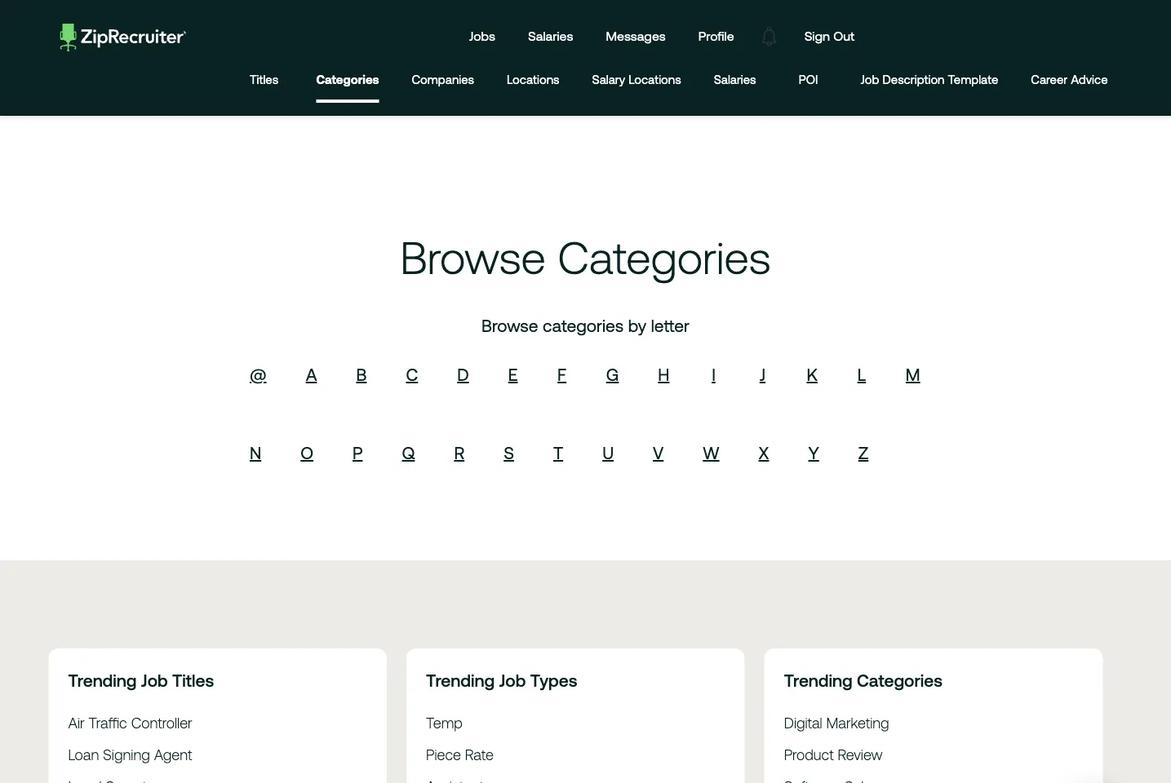 Task type: locate. For each thing, give the bounding box(es) containing it.
1 horizontal spatial locations
[[628, 72, 681, 86]]

0 horizontal spatial trending
[[68, 671, 137, 690]]

1 vertical spatial browse
[[481, 316, 538, 335]]

jobs link
[[457, 13, 508, 59]]

2 trending from the left
[[426, 671, 495, 690]]

y
[[808, 443, 819, 463]]

marketing
[[826, 715, 889, 731]]

trending up the traffic
[[68, 671, 137, 690]]

notifications image
[[750, 17, 788, 55]]

j link
[[760, 365, 766, 384]]

2 horizontal spatial trending
[[784, 671, 853, 690]]

types
[[530, 671, 577, 690]]

ziprecruiter image
[[60, 24, 186, 51]]

1 horizontal spatial salaries
[[714, 72, 756, 86]]

trending job types
[[426, 671, 577, 690]]

trending up "digital"
[[784, 671, 853, 690]]

salaries link right jobs link at the left top of page
[[516, 13, 585, 59]]

q link
[[402, 443, 415, 463]]

locations link
[[507, 59, 559, 103]]

product
[[784, 747, 834, 763]]

c
[[406, 365, 418, 384]]

salaries up locations "link" at the top left
[[528, 29, 573, 44]]

v link
[[653, 443, 664, 463]]

sign out link
[[792, 13, 867, 59]]

profile link
[[686, 13, 746, 59]]

titles
[[250, 72, 278, 86], [172, 671, 214, 690]]

job
[[861, 72, 879, 86], [141, 671, 168, 690], [499, 671, 526, 690]]

@
[[250, 365, 267, 384]]

w link
[[703, 443, 719, 463]]

air traffic controller link
[[68, 715, 192, 731]]

0 vertical spatial browse
[[400, 232, 546, 283]]

job left 'description'
[[861, 72, 879, 86]]

digital
[[784, 715, 822, 731]]

c link
[[406, 365, 418, 384]]

poi link
[[789, 59, 828, 103]]

l
[[857, 365, 866, 384]]

0 horizontal spatial salaries
[[528, 29, 573, 44]]

categories
[[316, 72, 379, 86], [558, 232, 771, 283], [543, 316, 624, 335], [857, 671, 943, 690]]

z
[[858, 443, 869, 463]]

profile
[[698, 29, 734, 44]]

browse categories
[[400, 232, 771, 283]]

trending job titles
[[68, 671, 214, 690]]

3 trending from the left
[[784, 671, 853, 690]]

a
[[306, 365, 317, 384]]

b
[[356, 365, 367, 384]]

salaries link down profile
[[714, 59, 756, 103]]

0 vertical spatial titles
[[250, 72, 278, 86]]

r
[[454, 443, 465, 463]]

categories link
[[316, 59, 379, 99]]

salaries link
[[516, 13, 585, 59], [714, 59, 756, 103]]

salaries
[[528, 29, 573, 44], [714, 72, 756, 86]]

2 locations from the left
[[628, 72, 681, 86]]

1 trending from the left
[[68, 671, 137, 690]]

template
[[948, 72, 998, 86]]

job description template link
[[861, 59, 998, 103]]

0 horizontal spatial locations
[[507, 72, 559, 86]]

v
[[653, 443, 664, 463]]

0 vertical spatial salaries
[[528, 29, 573, 44]]

locations right salary
[[628, 72, 681, 86]]

career advice link
[[1031, 59, 1108, 103]]

t
[[553, 443, 563, 463]]

messages
[[606, 29, 666, 44]]

job left types
[[499, 671, 526, 690]]

2 horizontal spatial job
[[861, 72, 879, 86]]

career
[[1031, 72, 1068, 86]]

o link
[[300, 443, 313, 463]]

titles inside tabs element
[[250, 72, 278, 86]]

piece
[[426, 747, 461, 763]]

salaries inside tabs element
[[714, 72, 756, 86]]

agent
[[154, 747, 192, 763]]

salaries inside 'link'
[[528, 29, 573, 44]]

1 horizontal spatial job
[[499, 671, 526, 690]]

trending categories
[[784, 671, 943, 690]]

salary locations
[[592, 72, 681, 86]]

job up controller
[[141, 671, 168, 690]]

job inside job description template link
[[861, 72, 879, 86]]

sign out
[[804, 29, 855, 44]]

description
[[883, 72, 945, 86]]

temp link
[[426, 715, 463, 731]]

0 horizontal spatial job
[[141, 671, 168, 690]]

sign
[[804, 29, 830, 44]]

trending up "temp"
[[426, 671, 495, 690]]

jobs
[[469, 29, 495, 44]]

q
[[402, 443, 415, 463]]

companies
[[412, 72, 474, 86]]

main element
[[47, 13, 1124, 59]]

1 horizontal spatial trending
[[426, 671, 495, 690]]

trending
[[68, 671, 137, 690], [426, 671, 495, 690], [784, 671, 853, 690]]

o
[[300, 443, 313, 463]]

1 locations from the left
[[507, 72, 559, 86]]

g link
[[606, 365, 619, 384]]

f
[[557, 365, 567, 384]]

advice
[[1071, 72, 1108, 86]]

loan signing agent
[[68, 747, 192, 763]]

salaries down profile link
[[714, 72, 756, 86]]

1 vertical spatial salaries
[[714, 72, 756, 86]]

product review link
[[784, 747, 883, 763]]

by
[[628, 316, 646, 335]]

z link
[[858, 443, 869, 463]]

categories for trending categories
[[857, 671, 943, 690]]

u
[[602, 443, 614, 463]]

h link
[[658, 365, 670, 384]]

x
[[759, 443, 769, 463]]

1 horizontal spatial titles
[[250, 72, 278, 86]]

locations down jobs link at the left top of page
[[507, 72, 559, 86]]

m link
[[906, 365, 920, 384]]

0 horizontal spatial titles
[[172, 671, 214, 690]]



Task type: vqa. For each thing, say whether or not it's contained in the screenshot.
a link
yes



Task type: describe. For each thing, give the bounding box(es) containing it.
poi
[[799, 72, 818, 86]]

job for trending job types
[[499, 671, 526, 690]]

p link
[[353, 443, 363, 463]]

x link
[[759, 443, 769, 463]]

t link
[[553, 443, 563, 463]]

piece rate link
[[426, 747, 494, 763]]

f link
[[557, 365, 567, 384]]

l link
[[857, 365, 866, 384]]

i link
[[712, 365, 716, 384]]

product review
[[784, 747, 883, 763]]

e link
[[508, 365, 518, 384]]

career advice
[[1031, 72, 1108, 86]]

a link
[[306, 365, 317, 384]]

y link
[[808, 443, 819, 463]]

k
[[807, 365, 818, 384]]

categories inside tabs element
[[316, 72, 379, 86]]

s link
[[504, 443, 514, 463]]

digital marketing
[[784, 715, 889, 731]]

piece rate
[[426, 747, 494, 763]]

rate
[[465, 747, 494, 763]]

@ link
[[250, 365, 267, 384]]

salary
[[592, 72, 625, 86]]

browse categories by letter
[[481, 316, 690, 335]]

temp
[[426, 715, 463, 731]]

browse for browse categories
[[400, 232, 546, 283]]

w
[[703, 443, 719, 463]]

air traffic controller
[[68, 715, 192, 731]]

1 horizontal spatial salaries link
[[714, 59, 756, 103]]

p
[[353, 443, 363, 463]]

loan
[[68, 747, 99, 763]]

s
[[504, 443, 514, 463]]

loan signing agent link
[[68, 747, 192, 763]]

k link
[[807, 365, 818, 384]]

controller
[[131, 715, 192, 731]]

0 horizontal spatial salaries link
[[516, 13, 585, 59]]

messages link
[[594, 13, 678, 59]]

locations inside "link"
[[628, 72, 681, 86]]

salary locations link
[[592, 59, 681, 103]]

j
[[760, 365, 766, 384]]

air
[[68, 715, 85, 731]]

n link
[[250, 443, 261, 463]]

d link
[[457, 365, 469, 384]]

i
[[712, 365, 716, 384]]

traffic
[[89, 715, 127, 731]]

h
[[658, 365, 670, 384]]

e
[[508, 365, 518, 384]]

d
[[457, 365, 469, 384]]

signing
[[103, 747, 150, 763]]

g
[[606, 365, 619, 384]]

trending for trending job titles
[[68, 671, 137, 690]]

r link
[[454, 443, 465, 463]]

1 vertical spatial titles
[[172, 671, 214, 690]]

browse for browse categories by letter
[[481, 316, 538, 335]]

review
[[838, 747, 883, 763]]

digital marketing link
[[784, 715, 889, 731]]

letter
[[651, 316, 690, 335]]

companies link
[[412, 59, 474, 103]]

out
[[833, 29, 855, 44]]

job for trending job titles
[[141, 671, 168, 690]]

tabs element
[[244, 59, 1124, 103]]

n
[[250, 443, 261, 463]]

job description template
[[861, 72, 998, 86]]

categories for browse categories by letter
[[543, 316, 624, 335]]

titles link
[[244, 59, 284, 103]]

categories for browse categories
[[558, 232, 771, 283]]

trending for trending job types
[[426, 671, 495, 690]]

trending for trending categories
[[784, 671, 853, 690]]

m
[[906, 365, 920, 384]]



